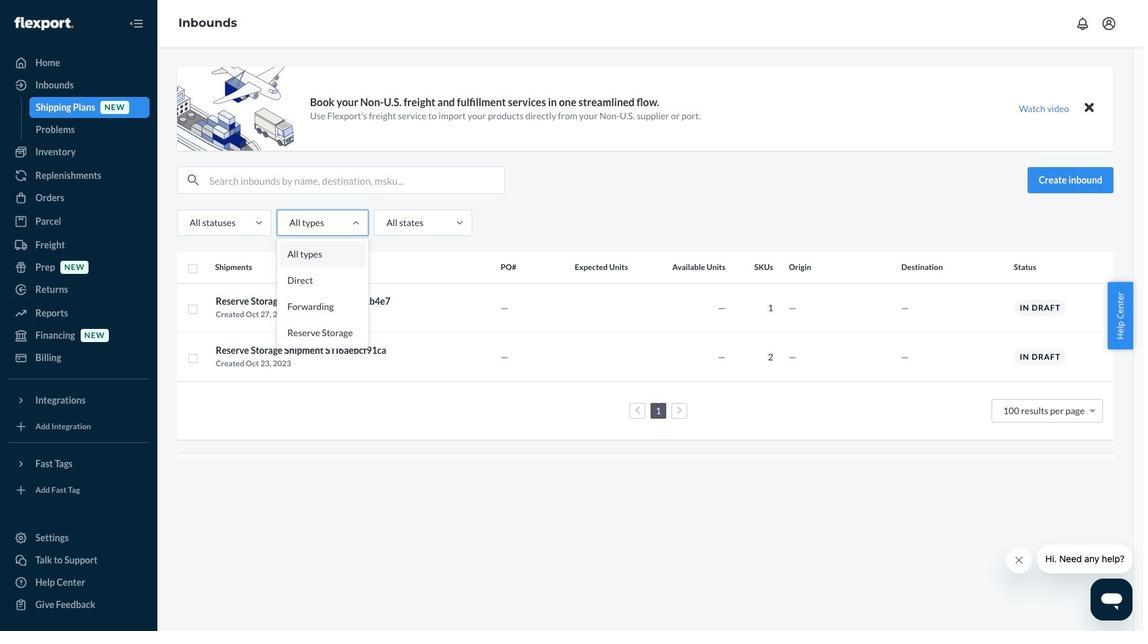 Task type: describe. For each thing, give the bounding box(es) containing it.
close image
[[1085, 100, 1094, 116]]

Search inbounds by name, destination, msku... text field
[[209, 167, 504, 194]]

3 square image from the top
[[188, 354, 198, 364]]

chevron left image
[[635, 406, 640, 415]]

flexport logo image
[[14, 17, 73, 30]]



Task type: locate. For each thing, give the bounding box(es) containing it.
1 square image from the top
[[188, 264, 198, 274]]

0 vertical spatial square image
[[188, 264, 198, 274]]

close navigation image
[[129, 16, 144, 31]]

chevron right image
[[677, 406, 682, 415]]

open notifications image
[[1075, 16, 1091, 31]]

square image
[[188, 264, 198, 274], [188, 305, 198, 315], [188, 354, 198, 364]]

option
[[1004, 405, 1085, 416]]

1 vertical spatial square image
[[188, 305, 198, 315]]

open account menu image
[[1101, 16, 1117, 31]]

2 square image from the top
[[188, 305, 198, 315]]

2 vertical spatial square image
[[188, 354, 198, 364]]



Task type: vqa. For each thing, say whether or not it's contained in the screenshot.
chevron right image
yes



